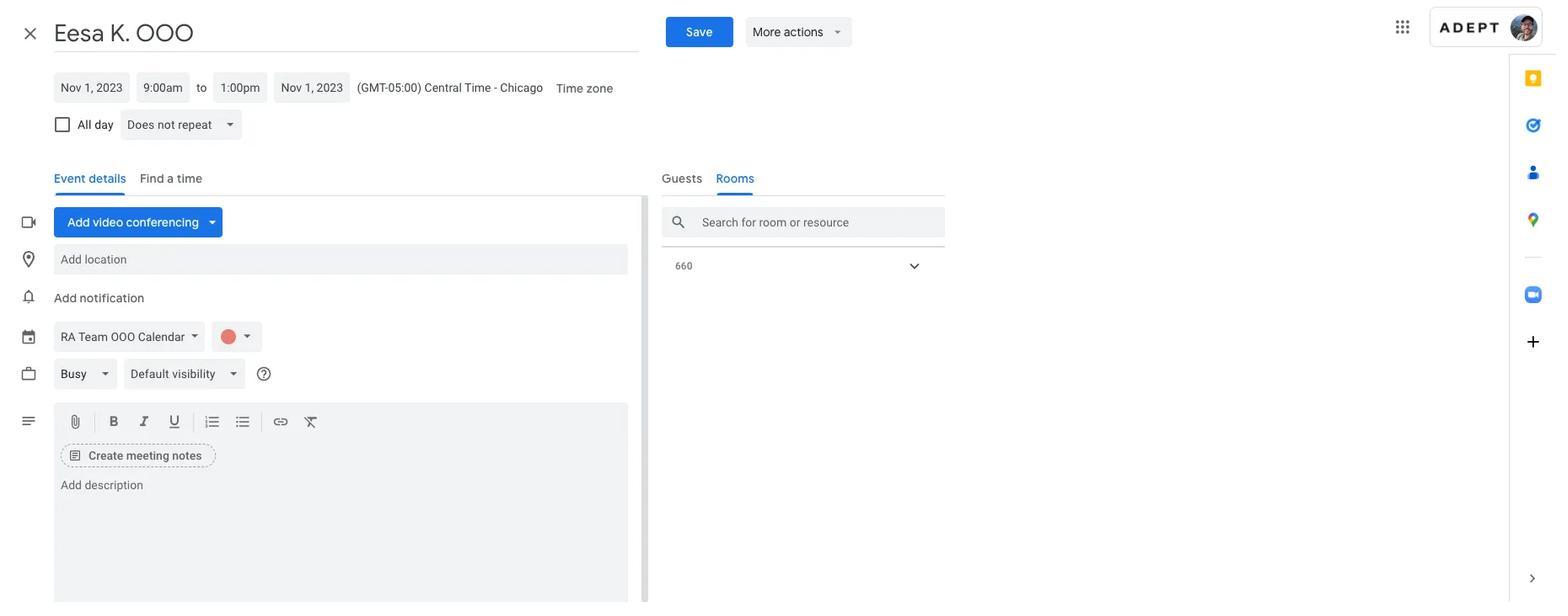 Task type: vqa. For each thing, say whether or not it's contained in the screenshot.
the leftmost Time
yes



Task type: locate. For each thing, give the bounding box(es) containing it.
insert link image
[[272, 414, 289, 433]]

add inside add notification button
[[54, 291, 77, 306]]

add for add video conferencing
[[67, 215, 90, 230]]

1 horizontal spatial time
[[557, 81, 584, 96]]

add
[[67, 215, 90, 230], [54, 291, 77, 306]]

all day
[[78, 118, 114, 132]]

add inside add video conferencing popup button
[[67, 215, 90, 230]]

add video conferencing button
[[54, 207, 223, 238]]

0 horizontal spatial time
[[465, 81, 491, 94]]

day
[[95, 118, 114, 132]]

time zone button
[[550, 73, 621, 104]]

End time text field
[[220, 78, 261, 98]]

actions
[[784, 24, 824, 40]]

formatting options toolbar
[[54, 403, 628, 444]]

ra
[[61, 331, 76, 344]]

create meeting notes button
[[61, 444, 216, 468]]

1 vertical spatial add
[[54, 291, 77, 306]]

Start date text field
[[61, 78, 123, 98]]

time left -
[[465, 81, 491, 94]]

time inside button
[[557, 81, 584, 96]]

save button
[[666, 17, 733, 47]]

1 time from the left
[[465, 81, 491, 94]]

more actions arrow_drop_down
[[753, 24, 846, 40]]

add up the ra
[[54, 291, 77, 306]]

Title text field
[[54, 15, 639, 52]]

0 vertical spatial add
[[67, 215, 90, 230]]

add video conferencing
[[67, 215, 199, 230]]

tab list
[[1510, 55, 1557, 556]]

End date text field
[[281, 78, 344, 98]]

add notification button
[[47, 278, 151, 319]]

time
[[465, 81, 491, 94], [557, 81, 584, 96]]

660 element
[[675, 260, 693, 272]]

arrow_drop_down
[[830, 24, 846, 40]]

ra team ooo calendar
[[61, 331, 185, 344]]

add left "video"
[[67, 215, 90, 230]]

bold image
[[105, 414, 122, 433]]

Search for room or resource text field
[[702, 212, 938, 233]]

underline image
[[166, 414, 183, 433]]

2 time from the left
[[557, 81, 584, 96]]

create
[[89, 449, 123, 463]]

more
[[753, 24, 781, 40]]

time left zone
[[557, 81, 584, 96]]

remove formatting image
[[303, 414, 320, 433]]

time zone
[[557, 81, 614, 96]]

Start time text field
[[143, 78, 183, 98]]

Location text field
[[61, 245, 621, 275]]

add for add notification
[[54, 291, 77, 306]]

None field
[[120, 110, 249, 140], [54, 359, 124, 390], [124, 359, 252, 390], [120, 110, 249, 140], [54, 359, 124, 390], [124, 359, 252, 390]]

notes
[[172, 449, 202, 463]]



Task type: describe. For each thing, give the bounding box(es) containing it.
-
[[494, 81, 497, 94]]

team
[[78, 331, 108, 344]]

save
[[686, 24, 713, 40]]

05:00)
[[388, 81, 422, 94]]

zone
[[587, 81, 614, 96]]

calendar
[[138, 331, 185, 344]]

numbered list image
[[204, 414, 221, 433]]

video
[[93, 215, 123, 230]]

(gmt-05:00) central time - chicago
[[357, 81, 543, 94]]

add notification
[[54, 291, 144, 306]]

create meeting notes
[[89, 449, 202, 463]]

chicago
[[500, 81, 543, 94]]

notification
[[80, 291, 144, 306]]

meeting
[[126, 449, 169, 463]]

660
[[675, 260, 693, 272]]

ooo
[[111, 331, 135, 344]]

conferencing
[[126, 215, 199, 230]]

bulleted list image
[[234, 414, 251, 433]]

central
[[425, 81, 462, 94]]

(gmt-
[[357, 81, 388, 94]]

all
[[78, 118, 92, 132]]

to
[[196, 81, 207, 94]]

loading... progress bar
[[638, 236, 945, 239]]

Description text field
[[54, 479, 628, 603]]

italic image
[[136, 414, 153, 433]]



